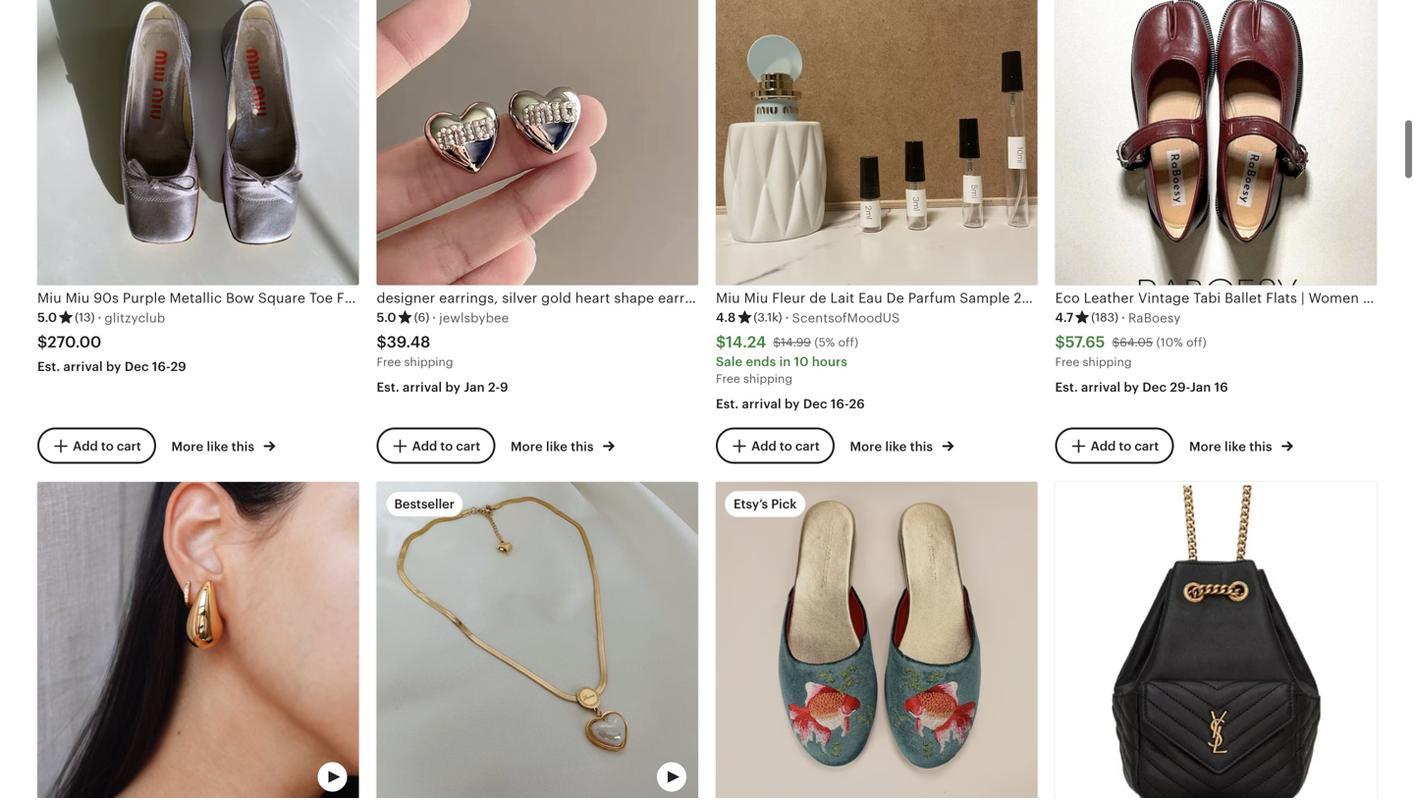 Task type: describe. For each thing, give the bounding box(es) containing it.
by for 57.65
[[1124, 380, 1140, 395]]

1 earrings, from the left
[[439, 290, 498, 306]]

2 jan from the left
[[1191, 380, 1212, 395]]

2-
[[488, 380, 500, 395]]

more for 57.65
[[1190, 440, 1222, 454]]

14.99
[[781, 336, 811, 349]]

mother of pearl heart necklace, vintage heart necklace, small gold heart necklace, minimalist layered necklace, christmas gift for her image
[[377, 482, 698, 799]]

5ml,
[[1080, 290, 1109, 306]]

saint-laurent ysljoe chain gold logo sheepskin bucket bag shoulder bag crossbody bag mini women's black image
[[1056, 482, 1377, 799]]

1 jan from the left
[[464, 380, 485, 395]]

(10%
[[1157, 336, 1184, 349]]

more like this for 57.65
[[1190, 440, 1276, 454]]

add for 39.48
[[412, 439, 437, 454]]

ends
[[746, 355, 776, 369]]

etsy's
[[734, 497, 768, 512]]

$ for 39.48
[[377, 333, 387, 351]]

designer earrings, silver gold heart shape earrings, gifts for her
[[377, 290, 800, 306]]

product video element for kylie gold earrings · 18k gold plated chunky waterdrop earrings · dome teardrop hoop stud earrings · vintage gold hoops  · celebrity hoops image
[[37, 482, 359, 799]]

1 more like this link from the left
[[171, 436, 275, 456]]

1 vertical spatial 16-
[[831, 397, 849, 412]]

free inside $ 14.24 $ 14.99 (5% off) sale ends in 10 hours free shipping
[[716, 372, 741, 386]]

2ml,
[[1014, 290, 1043, 306]]

purple
[[123, 290, 166, 306]]

16- inside $ 270.00 est. arrival by dec 16-29
[[152, 360, 171, 374]]

more like this link for 39.48
[[511, 436, 615, 456]]

de
[[810, 290, 827, 306]]

arrival inside $ 270.00 est. arrival by dec 16-29
[[63, 360, 103, 374]]

by for 14.24
[[785, 397, 800, 412]]

more like this for 14.24
[[850, 440, 937, 454]]

miu miu 90s purple metallic bow square toe flat loafers
[[37, 290, 414, 306]]

1 more from the left
[[171, 440, 204, 454]]

dec for 14.24
[[803, 397, 828, 412]]

eau
[[859, 290, 883, 306]]

lait
[[831, 290, 855, 306]]

shipping inside $ 14.24 $ 14.99 (5% off) sale ends in 10 hours free shipping
[[744, 372, 793, 386]]

free inside $ 39.48 free shipping
[[377, 356, 401, 369]]

miu miu fleur de lait eau de parfum sample 2ml, 3ml, 5ml, 10ml image
[[716, 0, 1038, 285]]

toe
[[309, 290, 333, 306]]

$ 57.65 $ 64.05 (10% off) free shipping
[[1056, 333, 1207, 369]]

for
[[755, 290, 774, 306]]

(6)
[[414, 311, 430, 324]]

hours
[[812, 355, 848, 369]]

parfum
[[908, 290, 956, 306]]

29-
[[1170, 380, 1191, 395]]

silver
[[502, 290, 538, 306]]

sample
[[960, 290, 1010, 306]]

9
[[500, 380, 509, 395]]

est. for 14.24
[[716, 397, 739, 412]]

3ml,
[[1047, 290, 1076, 306]]

4 · from the left
[[1122, 311, 1126, 325]]

add to cart button for 57.65
[[1056, 428, 1174, 464]]

5.0 for 270.00
[[37, 311, 57, 325]]

4.8
[[716, 311, 736, 325]]

like for 14.24
[[886, 440, 907, 454]]

4.7
[[1056, 311, 1074, 325]]

product video element for mother of pearl heart necklace, vintage heart necklace, small gold heart necklace, minimalist layered necklace, christmas gift for her image
[[377, 482, 698, 799]]

$ 14.24 $ 14.99 (5% off) sale ends in 10 hours free shipping
[[716, 333, 859, 386]]

1 add to cart button from the left
[[37, 428, 156, 464]]

$ 39.48 free shipping
[[377, 333, 453, 369]]

90s
[[94, 290, 119, 306]]

add to cart button for 14.24
[[716, 428, 835, 464]]

est. arrival by dec 16-26
[[716, 397, 865, 412]]

heart
[[575, 290, 611, 306]]

2 miu from the left
[[65, 290, 90, 306]]

add for 57.65
[[1091, 439, 1116, 454]]

bestseller
[[394, 497, 455, 512]]

dec inside $ 270.00 est. arrival by dec 16-29
[[125, 360, 149, 374]]

(5%
[[815, 336, 835, 349]]

off) for 57.65
[[1187, 336, 1207, 349]]

bow
[[226, 290, 254, 306]]

shipping inside $ 57.65 $ 64.05 (10% off) free shipping
[[1083, 356, 1132, 369]]

cart for 57.65
[[1135, 439, 1159, 454]]

1 add from the left
[[73, 439, 98, 454]]

4 miu from the left
[[744, 290, 769, 306]]

etsy's pick
[[734, 497, 797, 512]]

1 like from the left
[[207, 440, 228, 454]]

39.48
[[387, 333, 431, 351]]



Task type: vqa. For each thing, say whether or not it's contained in the screenshot.
third MORE from left
yes



Task type: locate. For each thing, give the bounding box(es) containing it.
4 more like this link from the left
[[1190, 436, 1294, 456]]

this for 57.65
[[1250, 440, 1273, 454]]

1 horizontal spatial shipping
[[744, 372, 793, 386]]

2 this from the left
[[571, 440, 594, 454]]

cart down 'est. arrival by dec 29-jan 16'
[[1135, 439, 1159, 454]]

add up bestseller at the left
[[412, 439, 437, 454]]

miu miu fleur de lait eau de parfum sample 2ml, 3ml, 5ml, 10ml
[[716, 290, 1145, 306]]

1 horizontal spatial free
[[716, 372, 741, 386]]

14.24
[[726, 333, 766, 351]]

free down sale
[[716, 372, 741, 386]]

2 horizontal spatial shipping
[[1083, 356, 1132, 369]]

16- down hours
[[831, 397, 849, 412]]

her
[[777, 290, 800, 306]]

1 horizontal spatial 16-
[[831, 397, 849, 412]]

$ 270.00 est. arrival by dec 16-29
[[37, 333, 186, 374]]

arrival for 39.48
[[403, 380, 442, 395]]

0 vertical spatial 16-
[[152, 360, 171, 374]]

0 horizontal spatial product video element
[[37, 482, 359, 799]]

2 to from the left
[[440, 439, 453, 454]]

to
[[101, 439, 114, 454], [440, 439, 453, 454], [780, 439, 793, 454], [1119, 439, 1132, 454]]

4 more from the left
[[1190, 440, 1222, 454]]

add to cart down est. arrival by dec 16-26
[[752, 439, 820, 454]]

to for 57.65
[[1119, 439, 1132, 454]]

0 horizontal spatial jan
[[464, 380, 485, 395]]

off)
[[839, 336, 859, 349], [1187, 336, 1207, 349]]

270.00
[[47, 333, 102, 351]]

3 this from the left
[[910, 440, 933, 454]]

0 horizontal spatial off)
[[839, 336, 859, 349]]

more for 14.24
[[850, 440, 882, 454]]

shipping inside $ 39.48 free shipping
[[404, 356, 453, 369]]

add to cart down 'est. arrival by dec 29-jan 16'
[[1091, 439, 1159, 454]]

flat
[[337, 290, 361, 306]]

embroidered goldfish velvet mules - women velvet slippers, luxury slippers, wedding slippers, bridal shower gifts, wedding flats image
[[716, 482, 1038, 799]]

jan
[[464, 380, 485, 395], [1191, 380, 1212, 395]]

10ml
[[1113, 290, 1145, 306]]

metallic
[[169, 290, 222, 306]]

de
[[887, 290, 905, 306]]

dec for 57.65
[[1143, 380, 1167, 395]]

3 add to cart from the left
[[752, 439, 820, 454]]

earrings, up the 4.8
[[658, 290, 717, 306]]

est. arrival by dec 29-jan 16
[[1056, 380, 1229, 395]]

add to cart for 39.48
[[412, 439, 481, 454]]

to down 'est. arrival by dec 29-jan 16'
[[1119, 439, 1132, 454]]

· right (6)
[[432, 311, 436, 325]]

16
[[1215, 380, 1229, 395]]

est. down sale
[[716, 397, 739, 412]]

1 add to cart from the left
[[73, 439, 141, 454]]

cart down $ 270.00 est. arrival by dec 16-29
[[117, 439, 141, 454]]

29
[[171, 360, 186, 374]]

5.0 up 270.00
[[37, 311, 57, 325]]

add to cart button
[[37, 428, 156, 464], [377, 428, 495, 464], [716, 428, 835, 464], [1056, 428, 1174, 464]]

more like this for 39.48
[[511, 440, 597, 454]]

1 miu from the left
[[37, 290, 62, 306]]

miu
[[37, 290, 62, 306], [65, 290, 90, 306], [716, 290, 740, 306], [744, 290, 769, 306]]

1 horizontal spatial 5.0
[[377, 311, 397, 325]]

3 miu from the left
[[716, 290, 740, 306]]

arrival down $ 39.48 free shipping
[[403, 380, 442, 395]]

$
[[37, 333, 47, 351], [377, 333, 387, 351], [716, 333, 726, 351], [1056, 333, 1066, 351], [773, 336, 781, 349], [1113, 336, 1120, 349]]

$ for 270.00
[[37, 333, 47, 351]]

1 5.0 from the left
[[37, 311, 57, 325]]

shipping down 57.65
[[1083, 356, 1132, 369]]

4 more like this from the left
[[1190, 440, 1276, 454]]

etsy's pick link
[[716, 482, 1038, 799]]

off) right the (5%
[[839, 336, 859, 349]]

3 more like this from the left
[[850, 440, 937, 454]]

· for silver
[[432, 311, 436, 325]]

2 horizontal spatial dec
[[1143, 380, 1167, 395]]

add to cart button down est. arrival by dec 16-26
[[716, 428, 835, 464]]

4 cart from the left
[[1135, 439, 1159, 454]]

1 off) from the left
[[839, 336, 859, 349]]

· right '(13)'
[[98, 311, 102, 325]]

more like this
[[171, 440, 258, 454], [511, 440, 597, 454], [850, 440, 937, 454], [1190, 440, 1276, 454]]

add to cart button down est. arrival by jan 2-9
[[377, 428, 495, 464]]

cart down est. arrival by dec 16-26
[[796, 439, 820, 454]]

pick
[[771, 497, 797, 512]]

arrival down $ 57.65 $ 64.05 (10% off) free shipping
[[1082, 380, 1121, 395]]

5.0 for 39.48
[[377, 311, 397, 325]]

like for 57.65
[[1225, 440, 1247, 454]]

cart down est. arrival by jan 2-9
[[456, 439, 481, 454]]

cart
[[117, 439, 141, 454], [456, 439, 481, 454], [796, 439, 820, 454], [1135, 439, 1159, 454]]

miu up the 4.8
[[716, 290, 740, 306]]

0 horizontal spatial 5.0
[[37, 311, 57, 325]]

(3.1k)
[[754, 311, 783, 324]]

cart for 14.24
[[796, 439, 820, 454]]

add down 'est. arrival by dec 29-jan 16'
[[1091, 439, 1116, 454]]

dec left 29- at the top right of page
[[1143, 380, 1167, 395]]

0 horizontal spatial free
[[377, 356, 401, 369]]

earrings, left silver
[[439, 290, 498, 306]]

3 like from the left
[[886, 440, 907, 454]]

4 this from the left
[[1250, 440, 1273, 454]]

4 like from the left
[[1225, 440, 1247, 454]]

free
[[377, 356, 401, 369], [1056, 356, 1080, 369], [716, 372, 741, 386]]

jan left '2-'
[[464, 380, 485, 395]]

off) inside $ 14.24 $ 14.99 (5% off) sale ends in 10 hours free shipping
[[839, 336, 859, 349]]

4 add to cart button from the left
[[1056, 428, 1174, 464]]

2 earrings, from the left
[[658, 290, 717, 306]]

by
[[106, 360, 121, 374], [445, 380, 461, 395], [1124, 380, 1140, 395], [785, 397, 800, 412]]

3 more from the left
[[850, 440, 882, 454]]

3 add from the left
[[752, 439, 777, 454]]

arrival down 270.00
[[63, 360, 103, 374]]

add down $ 270.00 est. arrival by dec 16-29
[[73, 439, 98, 454]]

add to cart for 57.65
[[1091, 439, 1159, 454]]

2 · from the left
[[432, 311, 436, 325]]

dec
[[125, 360, 149, 374], [1143, 380, 1167, 395], [803, 397, 828, 412]]

this for 14.24
[[910, 440, 933, 454]]

add to cart for 14.24
[[752, 439, 820, 454]]

0 vertical spatial dec
[[125, 360, 149, 374]]

2 5.0 from the left
[[377, 311, 397, 325]]

product video element
[[37, 482, 359, 799], [377, 482, 698, 799]]

to for 39.48
[[440, 439, 453, 454]]

earrings,
[[439, 290, 498, 306], [658, 290, 717, 306]]

2 add from the left
[[412, 439, 437, 454]]

1 horizontal spatial dec
[[803, 397, 828, 412]]

est. down 270.00
[[37, 360, 60, 374]]

add down est. arrival by dec 16-26
[[752, 439, 777, 454]]

eco leather vintage tabi ballet flats | women split toe adjustable strap mary jane shoes | retro brown black red white split toe tabi shoes image
[[1056, 0, 1377, 285]]

shipping down 39.48
[[404, 356, 453, 369]]

16- down purple
[[152, 360, 171, 374]]

16-
[[152, 360, 171, 374], [831, 397, 849, 412]]

like for 39.48
[[546, 440, 568, 454]]

2 more like this from the left
[[511, 440, 597, 454]]

add to cart
[[73, 439, 141, 454], [412, 439, 481, 454], [752, 439, 820, 454], [1091, 439, 1159, 454]]

10
[[794, 355, 809, 369]]

miu up '(13)'
[[65, 290, 90, 306]]

loafers
[[365, 290, 414, 306]]

$ for 57.65
[[1056, 333, 1066, 351]]

5.0
[[37, 311, 57, 325], [377, 311, 397, 325]]

more like this link for 57.65
[[1190, 436, 1294, 456]]

cart for 39.48
[[456, 439, 481, 454]]

1 horizontal spatial jan
[[1191, 380, 1212, 395]]

26
[[849, 397, 865, 412]]

2 horizontal spatial free
[[1056, 356, 1080, 369]]

arrival for 57.65
[[1082, 380, 1121, 395]]

4 add to cart from the left
[[1091, 439, 1159, 454]]

more for 39.48
[[511, 440, 543, 454]]

1 more like this from the left
[[171, 440, 258, 454]]

add
[[73, 439, 98, 454], [412, 439, 437, 454], [752, 439, 777, 454], [1091, 439, 1116, 454]]

to down $ 270.00 est. arrival by dec 16-29
[[101, 439, 114, 454]]

by for 39.48
[[445, 380, 461, 395]]

1 horizontal spatial off)
[[1187, 336, 1207, 349]]

shipping
[[404, 356, 453, 369], [1083, 356, 1132, 369], [744, 372, 793, 386]]

1 this from the left
[[232, 440, 255, 454]]

shipping down ends
[[744, 372, 793, 386]]

64.05
[[1120, 336, 1154, 349]]

est. down $ 39.48 free shipping
[[377, 380, 400, 395]]

dec left 29
[[125, 360, 149, 374]]

more
[[171, 440, 204, 454], [511, 440, 543, 454], [850, 440, 882, 454], [1190, 440, 1222, 454]]

3 · from the left
[[785, 311, 789, 325]]

3 cart from the left
[[796, 439, 820, 454]]

designer
[[377, 290, 436, 306]]

this
[[232, 440, 255, 454], [571, 440, 594, 454], [910, 440, 933, 454], [1250, 440, 1273, 454]]

off) right "(10%"
[[1187, 336, 1207, 349]]

more like this link
[[171, 436, 275, 456], [511, 436, 615, 456], [850, 436, 954, 456], [1190, 436, 1294, 456]]

(183)
[[1092, 311, 1119, 324]]

2 add to cart from the left
[[412, 439, 481, 454]]

to down est. arrival by dec 16-26
[[780, 439, 793, 454]]

est. inside $ 270.00 est. arrival by dec 16-29
[[37, 360, 60, 374]]

2 product video element from the left
[[377, 482, 698, 799]]

57.65
[[1066, 333, 1106, 351]]

4 to from the left
[[1119, 439, 1132, 454]]

by down $ 57.65 $ 64.05 (10% off) free shipping
[[1124, 380, 1140, 395]]

1 product video element from the left
[[37, 482, 359, 799]]

(13)
[[75, 311, 95, 324]]

by left '2-'
[[445, 380, 461, 395]]

· right (3.1k)
[[785, 311, 789, 325]]

2 more like this link from the left
[[511, 436, 615, 456]]

gold
[[541, 290, 572, 306]]

5.0 down "loafers"
[[377, 311, 397, 325]]

4 add from the left
[[1091, 439, 1116, 454]]

fleur
[[772, 290, 806, 306]]

0 horizontal spatial dec
[[125, 360, 149, 374]]

2 like from the left
[[546, 440, 568, 454]]

2 add to cart button from the left
[[377, 428, 495, 464]]

designer earrings, silver gold heart shape earrings, gifts for her image
[[377, 0, 698, 285]]

miu miu 90s purple metallic bow square toe flat loafers image
[[37, 0, 359, 285]]

2 more from the left
[[511, 440, 543, 454]]

est. for 39.48
[[377, 380, 400, 395]]

square
[[258, 290, 306, 306]]

add to cart button for 39.48
[[377, 428, 495, 464]]

add for 14.24
[[752, 439, 777, 454]]

est.
[[37, 360, 60, 374], [377, 380, 400, 395], [1056, 380, 1078, 395], [716, 397, 739, 412]]

2 cart from the left
[[456, 439, 481, 454]]

· for fleur
[[785, 311, 789, 325]]

1 · from the left
[[98, 311, 102, 325]]

jan left 16
[[1191, 380, 1212, 395]]

free down 57.65
[[1056, 356, 1080, 369]]

arrival down ends
[[742, 397, 782, 412]]

add to cart down est. arrival by jan 2-9
[[412, 439, 481, 454]]

1 vertical spatial dec
[[1143, 380, 1167, 395]]

dec left 26
[[803, 397, 828, 412]]

est. down 57.65
[[1056, 380, 1078, 395]]

by left 29
[[106, 360, 121, 374]]

off) for 14.24
[[839, 336, 859, 349]]

off) inside $ 57.65 $ 64.05 (10% off) free shipping
[[1187, 336, 1207, 349]]

$ for 14.24
[[716, 333, 726, 351]]

2 vertical spatial dec
[[803, 397, 828, 412]]

1 to from the left
[[101, 439, 114, 454]]

free down 39.48
[[377, 356, 401, 369]]

add to cart down $ 270.00 est. arrival by dec 16-29
[[73, 439, 141, 454]]

kylie gold earrings · 18k gold plated chunky waterdrop earrings · dome teardrop hoop stud earrings · vintage gold hoops  · celebrity hoops image
[[37, 482, 359, 799]]

sale
[[716, 355, 743, 369]]

miu up (3.1k)
[[744, 290, 769, 306]]

free inside $ 57.65 $ 64.05 (10% off) free shipping
[[1056, 356, 1080, 369]]

add to cart button down $ 270.00 est. arrival by dec 16-29
[[37, 428, 156, 464]]

0 horizontal spatial shipping
[[404, 356, 453, 369]]

est. for 57.65
[[1056, 380, 1078, 395]]

· right (183)
[[1122, 311, 1126, 325]]

shape
[[614, 290, 655, 306]]

3 add to cart button from the left
[[716, 428, 835, 464]]

add to cart button down 'est. arrival by dec 29-jan 16'
[[1056, 428, 1174, 464]]

$ inside $ 39.48 free shipping
[[377, 333, 387, 351]]

this for 39.48
[[571, 440, 594, 454]]

1 horizontal spatial earrings,
[[658, 290, 717, 306]]

1 cart from the left
[[117, 439, 141, 454]]

in
[[780, 355, 791, 369]]

est. arrival by jan 2-9
[[377, 380, 509, 395]]

2 off) from the left
[[1187, 336, 1207, 349]]

· for 90s
[[98, 311, 102, 325]]

gifts
[[721, 290, 751, 306]]

to down est. arrival by jan 2-9
[[440, 439, 453, 454]]

to for 14.24
[[780, 439, 793, 454]]

arrival for 14.24
[[742, 397, 782, 412]]

by inside $ 270.00 est. arrival by dec 16-29
[[106, 360, 121, 374]]

arrival
[[63, 360, 103, 374], [403, 380, 442, 395], [1082, 380, 1121, 395], [742, 397, 782, 412]]

·
[[98, 311, 102, 325], [432, 311, 436, 325], [785, 311, 789, 325], [1122, 311, 1126, 325]]

1 horizontal spatial product video element
[[377, 482, 698, 799]]

more like this link for 14.24
[[850, 436, 954, 456]]

3 more like this link from the left
[[850, 436, 954, 456]]

bestseller link
[[377, 482, 698, 799]]

by down in
[[785, 397, 800, 412]]

$ inside $ 270.00 est. arrival by dec 16-29
[[37, 333, 47, 351]]

0 horizontal spatial 16-
[[152, 360, 171, 374]]

3 to from the left
[[780, 439, 793, 454]]

0 horizontal spatial earrings,
[[439, 290, 498, 306]]

like
[[207, 440, 228, 454], [546, 440, 568, 454], [886, 440, 907, 454], [1225, 440, 1247, 454]]

miu up 270.00
[[37, 290, 62, 306]]



